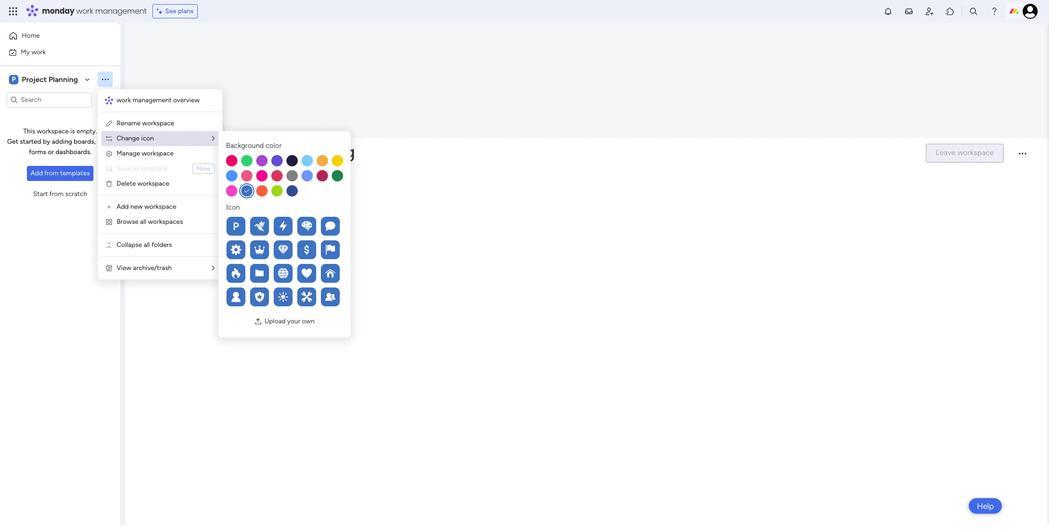 Task type: locate. For each thing, give the bounding box(es) containing it.
my
[[21, 48, 30, 56]]

all for collapse
[[144, 241, 150, 249]]

my work button
[[6, 45, 101, 60]]

0 vertical spatial list arrow image
[[212, 135, 215, 142]]

members
[[238, 198, 270, 207]]

work inside button
[[31, 48, 46, 56]]

browse all workspaces
[[117, 218, 183, 226]]

templates up scratch
[[60, 169, 90, 177]]

add from templates down 0
[[185, 249, 253, 258]]

templates down you have 0 boards in this workspace
[[219, 249, 253, 258]]

2 vertical spatial work
[[117, 96, 131, 104]]

project right workspace image
[[22, 75, 47, 84]]

planning inside workspace selection element
[[48, 75, 78, 84]]

planning
[[48, 75, 78, 84], [290, 142, 355, 163]]

add new workspace image
[[105, 203, 113, 211]]

all
[[140, 218, 146, 226], [144, 241, 150, 249]]

add from templates button down 0
[[177, 244, 260, 263]]

forms
[[29, 148, 46, 156]]

0 horizontal spatial project
[[22, 75, 47, 84]]

search everything image
[[969, 7, 978, 16]]

list arrow image left background
[[212, 135, 215, 142]]

is
[[70, 127, 75, 135]]

change icon image
[[105, 135, 113, 143]]

from down or
[[44, 169, 59, 177]]

1 horizontal spatial project
[[236, 142, 286, 163]]

collapse all folders
[[117, 241, 172, 249]]

project up add workspace description at the top left of the page
[[236, 142, 286, 163]]

1 vertical spatial management
[[133, 96, 172, 104]]

0 vertical spatial work
[[76, 6, 93, 17]]

workspace up workspaces
[[144, 203, 176, 211]]

0 vertical spatial project planning
[[22, 75, 78, 84]]

1 vertical spatial planning
[[290, 142, 355, 163]]

add new workspace
[[117, 203, 176, 211]]

add
[[235, 165, 247, 173], [31, 169, 43, 177], [117, 203, 129, 211], [185, 249, 199, 258]]

1 horizontal spatial templates
[[219, 249, 253, 258]]

template
[[141, 165, 167, 173]]

list arrow image down 0
[[212, 265, 215, 272]]

1 horizontal spatial project planning
[[236, 142, 355, 163]]

you have 0 boards in this workspace
[[177, 225, 315, 235]]

photo icon image
[[255, 318, 262, 326]]

0 horizontal spatial project planning
[[22, 75, 78, 84]]

workspace options image
[[101, 75, 110, 84]]

help button
[[969, 499, 1002, 514]]

recent boards
[[178, 198, 227, 207]]

1 vertical spatial templates
[[219, 249, 253, 258]]

add down you
[[185, 249, 199, 258]]

work
[[76, 6, 93, 17], [31, 48, 46, 56], [117, 96, 131, 104]]

0 vertical spatial add from templates
[[31, 169, 90, 177]]

project planning up description
[[236, 142, 355, 163]]

0 horizontal spatial templates
[[60, 169, 90, 177]]

workspace down the template
[[138, 180, 169, 188]]

work right the monday
[[76, 6, 93, 17]]

1 horizontal spatial work
[[76, 6, 93, 17]]

menu item
[[105, 163, 215, 175]]

0 vertical spatial p
[[12, 75, 16, 83]]

add from templates
[[31, 169, 90, 177], [185, 249, 253, 258]]

project planning
[[22, 75, 78, 84], [236, 142, 355, 163]]

from
[[44, 169, 59, 177], [49, 190, 64, 198], [201, 249, 217, 258]]

1 vertical spatial work
[[31, 48, 46, 56]]

workspace
[[142, 119, 174, 127], [37, 127, 69, 135], [142, 150, 174, 158], [248, 165, 280, 173], [138, 180, 169, 188], [144, 203, 176, 211], [274, 225, 315, 235]]

0 vertical spatial management
[[95, 6, 147, 17]]

you
[[177, 225, 192, 235]]

all left folders
[[144, 241, 150, 249]]

work right my
[[31, 48, 46, 56]]

0 vertical spatial from
[[44, 169, 59, 177]]

workspace inside this workspace is empty. get started by adding boards, docs, forms or dashboards.
[[37, 127, 69, 135]]

0 vertical spatial all
[[140, 218, 146, 226]]

0 horizontal spatial add from templates
[[31, 169, 90, 177]]

workspace up the template
[[142, 150, 174, 158]]

from right the start
[[49, 190, 64, 198]]

1 horizontal spatial add from templates
[[185, 249, 253, 258]]

planning up description
[[290, 142, 355, 163]]

manage workspace image
[[105, 150, 113, 158]]

add up the start
[[31, 169, 43, 177]]

delete
[[117, 180, 136, 188]]

own
[[302, 318, 315, 326]]

templates
[[60, 169, 90, 177], [219, 249, 253, 258]]

0 horizontal spatial p
[[12, 75, 16, 83]]

1 horizontal spatial planning
[[290, 142, 355, 163]]

save
[[117, 165, 131, 173]]

boards right recent
[[204, 198, 227, 207]]

project inside workspace selection element
[[22, 75, 47, 84]]

boards right 0
[[221, 225, 248, 235]]

workspace for add
[[248, 165, 280, 173]]

all down add new workspace
[[140, 218, 146, 226]]

menu item containing save as template
[[105, 163, 215, 175]]

workspace up by
[[37, 127, 69, 135]]

recent
[[178, 198, 202, 207]]

workspace up icon
[[142, 119, 174, 127]]

folders
[[152, 241, 172, 249]]

1 vertical spatial project planning
[[236, 142, 355, 163]]

this
[[258, 225, 272, 235]]

from down have
[[201, 249, 217, 258]]

james peterson image
[[1023, 4, 1038, 19]]

work up rename
[[117, 96, 131, 104]]

add from templates button up start from scratch
[[27, 166, 94, 181]]

add from templates up start from scratch
[[31, 169, 90, 177]]

workspace for this
[[37, 127, 69, 135]]

project planning up search in workspace field
[[22, 75, 78, 84]]

1 vertical spatial all
[[144, 241, 150, 249]]

workspace down color
[[248, 165, 280, 173]]

browse all workspaces image
[[105, 219, 113, 226]]

background color
[[226, 142, 282, 150]]

1 list arrow image from the top
[[212, 135, 215, 142]]

menu containing work management overview
[[98, 89, 222, 280]]

0 vertical spatial templates
[[60, 169, 90, 177]]

1 vertical spatial from
[[49, 190, 64, 198]]

monday
[[42, 6, 74, 17]]

p
[[12, 75, 16, 83], [233, 220, 239, 233]]

management
[[95, 6, 147, 17], [133, 96, 172, 104]]

archive/trash
[[133, 264, 172, 272]]

icon
[[141, 135, 154, 143]]

0 vertical spatial project
[[22, 75, 47, 84]]

1 vertical spatial boards
[[221, 225, 248, 235]]

list arrow image for change icon
[[212, 135, 215, 142]]

docs,
[[97, 138, 113, 146]]

0 vertical spatial add from templates button
[[27, 166, 94, 181]]

home button
[[6, 28, 101, 43]]

0 vertical spatial planning
[[48, 75, 78, 84]]

manage workspace
[[117, 150, 174, 158]]

list arrow image
[[212, 135, 215, 142], [212, 265, 215, 272]]

boards
[[204, 198, 227, 207], [221, 225, 248, 235]]

apps image
[[946, 7, 955, 16]]

start from scratch button
[[29, 187, 91, 202]]

by
[[43, 138, 50, 146]]

2 vertical spatial from
[[201, 249, 217, 258]]

0 horizontal spatial work
[[31, 48, 46, 56]]

1 vertical spatial add from templates button
[[177, 244, 260, 263]]

view archive/trash
[[117, 264, 172, 272]]

menu
[[98, 89, 222, 280]]

1 vertical spatial add from templates
[[185, 249, 253, 258]]

0 horizontal spatial planning
[[48, 75, 78, 84]]

list arrow image for view archive/trash
[[212, 265, 215, 272]]

this
[[23, 127, 35, 135]]

project
[[22, 75, 47, 84], [236, 142, 286, 163]]

add from templates button
[[27, 166, 94, 181], [177, 244, 260, 263]]

description
[[282, 165, 315, 173]]

1 vertical spatial p
[[233, 220, 239, 233]]

planning up search in workspace field
[[48, 75, 78, 84]]

this workspace is empty. get started by adding boards, docs, forms or dashboards.
[[7, 127, 113, 156]]

2 list arrow image from the top
[[212, 265, 215, 272]]

start
[[33, 190, 48, 198]]

help image
[[990, 7, 999, 16]]

collapse
[[117, 241, 142, 249]]

1 vertical spatial list arrow image
[[212, 265, 215, 272]]



Task type: describe. For each thing, give the bounding box(es) containing it.
dashboards.
[[56, 148, 92, 156]]

your
[[287, 318, 300, 326]]

workspace selection element
[[9, 74, 79, 85]]

rename workspace image
[[105, 120, 113, 127]]

save as template
[[117, 165, 167, 173]]

or
[[48, 148, 54, 156]]

adding
[[52, 138, 72, 146]]

start from scratch
[[33, 190, 87, 198]]

v2 ellipsis image
[[1019, 153, 1027, 161]]

home
[[22, 32, 40, 40]]

upload your own
[[265, 318, 315, 326]]

new
[[197, 165, 211, 173]]

workspace for manage
[[142, 150, 174, 158]]

management inside menu
[[133, 96, 172, 104]]

work management overview
[[117, 96, 200, 104]]

delete workspace image
[[105, 180, 113, 188]]

manage
[[117, 150, 140, 158]]

rename workspace
[[117, 119, 174, 127]]

select product image
[[8, 7, 18, 16]]

project planning inside workspace selection element
[[22, 75, 78, 84]]

1 vertical spatial project
[[236, 142, 286, 163]]

upload
[[265, 318, 286, 326]]

workspace down permissions at the top
[[274, 225, 315, 235]]

empty.
[[77, 127, 97, 135]]

workspace for rename
[[142, 119, 174, 127]]

monday work management
[[42, 6, 147, 17]]

rename
[[117, 119, 141, 127]]

view archive/trash image
[[105, 265, 113, 272]]

workspaces
[[148, 218, 183, 226]]

1 horizontal spatial p
[[233, 220, 239, 233]]

scratch
[[65, 190, 87, 198]]

icon
[[226, 203, 240, 212]]

see plans button
[[152, 4, 198, 18]]

delete workspace
[[117, 180, 169, 188]]

have
[[194, 225, 212, 235]]

my work
[[21, 48, 46, 56]]

browse
[[117, 218, 138, 226]]

Search in workspace field
[[20, 94, 79, 105]]

permissions
[[281, 198, 321, 207]]

inbox image
[[904, 7, 914, 16]]

collapse all folders image
[[105, 242, 113, 249]]

add right add new workspace "image"
[[117, 203, 129, 211]]

service icon image
[[105, 165, 113, 173]]

workspace for delete
[[138, 180, 169, 188]]

all for browse
[[140, 218, 146, 226]]

add down background
[[235, 165, 247, 173]]

0 horizontal spatial add from templates button
[[27, 166, 94, 181]]

plans
[[178, 7, 194, 15]]

work for monday
[[76, 6, 93, 17]]

color
[[266, 142, 282, 150]]

1 horizontal spatial add from templates button
[[177, 244, 260, 263]]

see
[[165, 7, 176, 15]]

help
[[977, 502, 994, 511]]

overview
[[173, 96, 200, 104]]

p inside image
[[12, 75, 16, 83]]

upload your own button
[[251, 314, 318, 329]]

workspace image
[[9, 74, 18, 85]]

0 vertical spatial boards
[[204, 198, 227, 207]]

new
[[130, 203, 143, 211]]

as
[[133, 165, 139, 173]]

started
[[20, 138, 41, 146]]

see plans
[[165, 7, 194, 15]]

2 horizontal spatial work
[[117, 96, 131, 104]]

get
[[7, 138, 18, 146]]

work for my
[[31, 48, 46, 56]]

change
[[117, 135, 140, 143]]

view
[[117, 264, 131, 272]]

from inside button
[[49, 190, 64, 198]]

in
[[250, 225, 256, 235]]

invite members image
[[925, 7, 935, 16]]

change icon
[[117, 135, 154, 143]]

Project Planning field
[[233, 142, 918, 163]]

boards,
[[74, 138, 96, 146]]

0
[[214, 225, 219, 235]]

background
[[226, 142, 264, 150]]

notifications image
[[884, 7, 893, 16]]

add workspace description
[[235, 165, 315, 173]]



Task type: vqa. For each thing, say whether or not it's contained in the screenshot.
Planning to the left
yes



